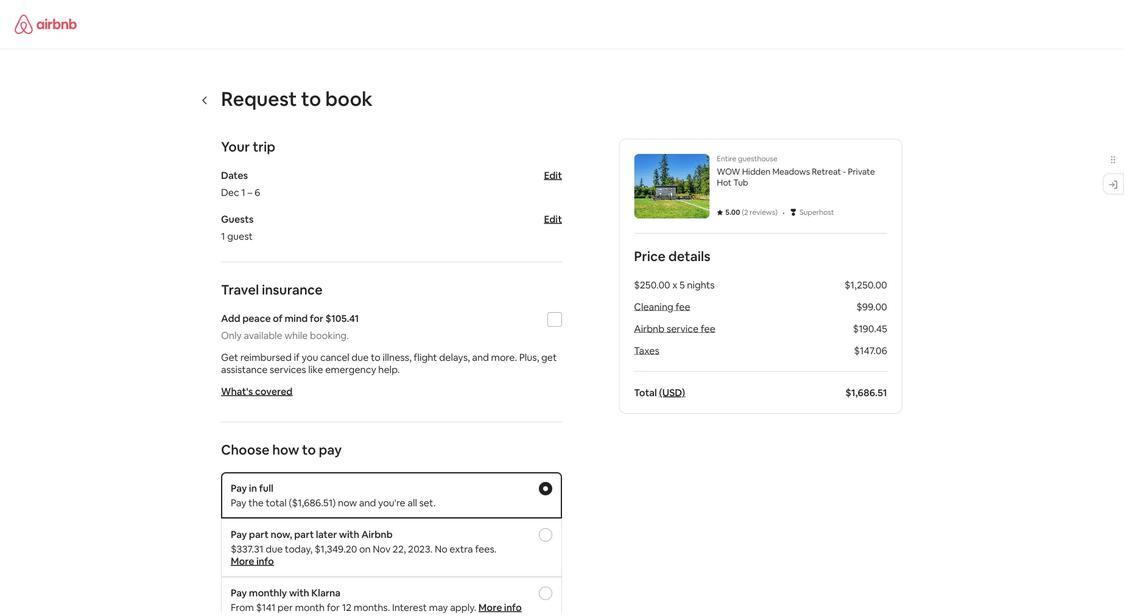 Task type: locate. For each thing, give the bounding box(es) containing it.
due
[[352, 351, 369, 364], [266, 543, 283, 556]]

and left more. at the left bottom of the page
[[472, 351, 489, 364]]

pay
[[231, 482, 247, 495], [231, 497, 247, 509], [231, 529, 247, 541], [231, 587, 247, 600]]

more info button up monthly
[[231, 555, 274, 568]]

reimbursed
[[240, 351, 292, 364]]

1 horizontal spatial part
[[294, 529, 314, 541]]

4 pay from the top
[[231, 587, 247, 600]]

edit for dates dec 1 – 6
[[544, 169, 562, 182]]

None radio
[[539, 587, 553, 601]]

0 horizontal spatial for
[[310, 312, 324, 325]]

more inside the pay part now, part later with airbnb $337.31 due today,  $1,349.20 on nov 22, 2023. no extra fees. more info
[[231, 555, 254, 568]]

for right mind on the left bottom of page
[[310, 312, 324, 325]]

plus,
[[520, 351, 540, 364]]

0 horizontal spatial more
[[231, 555, 254, 568]]

0 horizontal spatial with
[[289, 587, 309, 600]]

guesthouse
[[739, 154, 778, 164]]

more info button right apply.
[[479, 602, 522, 614]]

more info button for pay monthly with klarna from $141 per month for 12 months. interest may apply. more info
[[479, 602, 522, 614]]

pay left the
[[231, 497, 247, 509]]

apply.
[[450, 602, 477, 614]]

get reimbursed if you cancel due to illness, flight delays, and more. plus, get assistance services like emergency help.
[[221, 351, 557, 376]]

0 horizontal spatial 1
[[221, 230, 225, 243]]

0 vertical spatial airbnb
[[635, 323, 665, 335]]

0 vertical spatial with
[[339, 529, 360, 541]]

extra
[[450, 543, 473, 556]]

cleaning fee button
[[635, 301, 691, 313]]

0 vertical spatial more info button
[[231, 555, 274, 568]]

$190.45
[[853, 323, 888, 335]]

interest
[[392, 602, 427, 614]]

with up month
[[289, 587, 309, 600]]

tub
[[734, 177, 749, 188]]

–
[[248, 186, 253, 199]]

0 horizontal spatial airbnb
[[362, 529, 393, 541]]

pay in full pay the total ($1,686.51) now and you're all set.
[[231, 482, 436, 509]]

while
[[285, 329, 308, 342]]

$250.00
[[635, 279, 671, 291]]

get
[[221, 351, 238, 364]]

1 vertical spatial more info button
[[479, 602, 522, 614]]

1 edit from the top
[[544, 169, 562, 182]]

1 vertical spatial to
[[371, 351, 381, 364]]

to left book
[[301, 86, 321, 112]]

0 horizontal spatial due
[[266, 543, 283, 556]]

due down the now,
[[266, 543, 283, 556]]

and inside get reimbursed if you cancel due to illness, flight delays, and more. plus, get assistance services like emergency help.
[[472, 351, 489, 364]]

pay left in
[[231, 482, 247, 495]]

1 horizontal spatial with
[[339, 529, 360, 541]]

the
[[249, 497, 264, 509]]

for left 12
[[327, 602, 340, 614]]

1 vertical spatial edit button
[[544, 213, 562, 225]]

only
[[221, 329, 242, 342]]

1 horizontal spatial fee
[[701, 323, 716, 335]]

pay for pay part now, part later with airbnb $337.31 due today,  $1,349.20 on nov 22, 2023. no extra fees. more info
[[231, 529, 247, 541]]

total
[[266, 497, 287, 509]]

1 inside dates dec 1 – 6
[[241, 186, 246, 199]]

add
[[221, 312, 241, 325]]

0 vertical spatial edit button
[[544, 169, 562, 182]]

$337.31
[[231, 543, 264, 556]]

for
[[310, 312, 324, 325], [327, 602, 340, 614]]

($1,686.51)
[[289, 497, 336, 509]]

0 vertical spatial for
[[310, 312, 324, 325]]

due right the cancel
[[352, 351, 369, 364]]

full
[[259, 482, 274, 495]]

x
[[673, 279, 678, 291]]

more
[[231, 555, 254, 568], [479, 602, 502, 614]]

info down the now,
[[257, 555, 274, 568]]

1 vertical spatial fee
[[701, 323, 716, 335]]

taxes
[[635, 345, 660, 357]]

edit button for guests 1 guest
[[544, 213, 562, 225]]

pay monthly with klarna from $141 per month for 12 months. interest may apply. more info
[[231, 587, 522, 614]]

pay inside pay monthly with klarna from $141 per month for 12 months. interest may apply. more info
[[231, 587, 247, 600]]

1 horizontal spatial 1
[[241, 186, 246, 199]]

fee up service at the right bottom
[[676, 301, 691, 313]]

wow
[[717, 166, 741, 177]]

services
[[270, 363, 306, 376]]

0 vertical spatial fee
[[676, 301, 691, 313]]

for inside add peace of mind for $105.41 only available while booking.
[[310, 312, 324, 325]]

now
[[338, 497, 357, 509]]

2 edit button from the top
[[544, 213, 562, 225]]

1 edit button from the top
[[544, 169, 562, 182]]

pay up from
[[231, 587, 247, 600]]

1 horizontal spatial airbnb
[[635, 323, 665, 335]]

1 horizontal spatial for
[[327, 602, 340, 614]]

fee right service at the right bottom
[[701, 323, 716, 335]]

0 vertical spatial edit
[[544, 169, 562, 182]]

part up today,
[[294, 529, 314, 541]]

airbnb up nov
[[362, 529, 393, 541]]

1 horizontal spatial more
[[479, 602, 502, 614]]

0 vertical spatial 1
[[241, 186, 246, 199]]

0 vertical spatial due
[[352, 351, 369, 364]]

guests 1 guest
[[221, 213, 254, 243]]

with up $1,349.20
[[339, 529, 360, 541]]

airbnb service fee button
[[635, 323, 716, 335]]

0 horizontal spatial more info button
[[231, 555, 274, 568]]

total (usd)
[[635, 387, 686, 399]]

more right apply.
[[479, 602, 502, 614]]

fees.
[[475, 543, 497, 556]]

1 vertical spatial 1
[[221, 230, 225, 243]]

to left illness,
[[371, 351, 381, 364]]

0 vertical spatial and
[[472, 351, 489, 364]]

1 horizontal spatial more info button
[[479, 602, 522, 614]]

(usd)
[[659, 387, 686, 399]]

illness,
[[383, 351, 412, 364]]

1 vertical spatial and
[[359, 497, 376, 509]]

1 horizontal spatial due
[[352, 351, 369, 364]]

2 part from the left
[[294, 529, 314, 541]]

0 vertical spatial info
[[257, 555, 274, 568]]

details
[[669, 248, 711, 265]]

private
[[849, 166, 876, 177]]

airbnb up taxes
[[635, 323, 665, 335]]

back image
[[200, 96, 210, 105]]

1 vertical spatial edit
[[544, 213, 562, 225]]

pay part now, part later with airbnb $337.31 due today,  $1,349.20 on nov 22, 2023. no extra fees. more info
[[231, 529, 497, 568]]

0 horizontal spatial and
[[359, 497, 376, 509]]

1 pay from the top
[[231, 482, 247, 495]]

1 vertical spatial for
[[327, 602, 340, 614]]

info right apply.
[[504, 602, 522, 614]]

part
[[249, 529, 269, 541], [294, 529, 314, 541]]

travel
[[221, 281, 259, 299]]

to left pay
[[302, 441, 316, 459]]

0 horizontal spatial part
[[249, 529, 269, 541]]

0 horizontal spatial info
[[257, 555, 274, 568]]

1
[[241, 186, 246, 199], [221, 230, 225, 243]]

for inside pay monthly with klarna from $141 per month for 12 months. interest may apply. more info
[[327, 602, 340, 614]]

5.00
[[726, 208, 741, 217]]

peace
[[243, 312, 271, 325]]

insurance
[[262, 281, 323, 299]]

2 edit from the top
[[544, 213, 562, 225]]

1 vertical spatial info
[[504, 602, 522, 614]]

1 vertical spatial with
[[289, 587, 309, 600]]

dates dec 1 – 6
[[221, 169, 260, 199]]

price
[[635, 248, 666, 265]]

part up $337.31
[[249, 529, 269, 541]]

more up monthly
[[231, 555, 254, 568]]

guests
[[221, 213, 254, 225]]

$105.41
[[326, 312, 359, 325]]

more inside pay monthly with klarna from $141 per month for 12 months. interest may apply. more info
[[479, 602, 502, 614]]

due inside the pay part now, part later with airbnb $337.31 due today,  $1,349.20 on nov 22, 2023. no extra fees. more info
[[266, 543, 283, 556]]

1 left –
[[241, 186, 246, 199]]

1 horizontal spatial and
[[472, 351, 489, 364]]

flight
[[414, 351, 437, 364]]

12
[[342, 602, 352, 614]]

6
[[255, 186, 260, 199]]

1 vertical spatial due
[[266, 543, 283, 556]]

airbnb
[[635, 323, 665, 335], [362, 529, 393, 541]]

set.
[[419, 497, 436, 509]]

info
[[257, 555, 274, 568], [504, 602, 522, 614]]

and right now
[[359, 497, 376, 509]]

3 pay from the top
[[231, 529, 247, 541]]

superhost
[[800, 208, 835, 217]]

pay inside the pay part now, part later with airbnb $337.31 due today,  $1,349.20 on nov 22, 2023. no extra fees. more info
[[231, 529, 247, 541]]

dates
[[221, 169, 248, 182]]

from
[[231, 602, 254, 614]]

pay up $337.31
[[231, 529, 247, 541]]

hidden
[[743, 166, 771, 177]]

1 vertical spatial more
[[479, 602, 502, 614]]

2 vertical spatial to
[[302, 441, 316, 459]]

per
[[278, 602, 293, 614]]

more info button for pay part now, part later with airbnb $337.31 due today,  $1,349.20 on nov 22, 2023. no extra fees. more info
[[231, 555, 274, 568]]

0 vertical spatial more
[[231, 555, 254, 568]]

on
[[359, 543, 371, 556]]

1 vertical spatial airbnb
[[362, 529, 393, 541]]

your trip
[[221, 138, 275, 155]]

fee
[[676, 301, 691, 313], [701, 323, 716, 335]]

5.00 ( 2 reviews )
[[726, 208, 778, 217]]

1 horizontal spatial info
[[504, 602, 522, 614]]

None radio
[[539, 483, 553, 496], [539, 529, 553, 542], [539, 483, 553, 496], [539, 529, 553, 542]]

1 left the guest
[[221, 230, 225, 243]]



Task type: vqa. For each thing, say whether or not it's contained in the screenshot.
Airbnb is committed to keeping your data protected. See details in our
no



Task type: describe. For each thing, give the bounding box(es) containing it.
meadows
[[773, 166, 811, 177]]

pay
[[319, 441, 342, 459]]

$141
[[256, 602, 276, 614]]

2023.
[[408, 543, 433, 556]]

total
[[635, 387, 657, 399]]

airbnb service fee
[[635, 323, 716, 335]]

retreat
[[812, 166, 842, 177]]

$250.00 x 5 nights
[[635, 279, 715, 291]]

choose how to pay
[[221, 441, 342, 459]]

trip
[[253, 138, 275, 155]]

edit for guests 1 guest
[[544, 213, 562, 225]]

get
[[542, 351, 557, 364]]

in
[[249, 482, 257, 495]]

how
[[272, 441, 299, 459]]

request to book
[[221, 86, 373, 112]]

you
[[302, 351, 318, 364]]

taxes button
[[635, 345, 660, 357]]

book
[[326, 86, 373, 112]]

of
[[273, 312, 283, 325]]

1 part from the left
[[249, 529, 269, 541]]

-
[[843, 166, 847, 177]]

(
[[742, 208, 745, 217]]

edit button for dates dec 1 – 6
[[544, 169, 562, 182]]

price details
[[635, 248, 711, 265]]

info inside pay monthly with klarna from $141 per month for 12 months. interest may apply. more info
[[504, 602, 522, 614]]

mind
[[285, 312, 308, 325]]

guest
[[227, 230, 253, 243]]

now,
[[271, 529, 292, 541]]

cleaning fee
[[635, 301, 691, 313]]

airbnb inside the pay part now, part later with airbnb $337.31 due today,  $1,349.20 on nov 22, 2023. no extra fees. more info
[[362, 529, 393, 541]]

months.
[[354, 602, 390, 614]]

0 vertical spatial to
[[301, 86, 321, 112]]

hot
[[717, 177, 732, 188]]

service
[[667, 323, 699, 335]]

your
[[221, 138, 250, 155]]

pay for pay in full pay the total ($1,686.51) now and you're all set.
[[231, 482, 247, 495]]

emergency
[[325, 363, 376, 376]]

today,
[[285, 543, 313, 556]]

available
[[244, 329, 283, 342]]

delays,
[[439, 351, 470, 364]]

assistance
[[221, 363, 268, 376]]

to inside get reimbursed if you cancel due to illness, flight delays, and more. plus, get assistance services like emergency help.
[[371, 351, 381, 364]]

no
[[435, 543, 448, 556]]

entire guesthouse wow hidden meadows retreat - private hot tub
[[717, 154, 876, 188]]

klarna
[[312, 587, 341, 600]]

add peace of mind for $105.41 only available while booking.
[[221, 312, 359, 342]]

pay for pay monthly with klarna from $141 per month for 12 months. interest may apply. more info
[[231, 587, 247, 600]]

monthly
[[249, 587, 287, 600]]

$1,349.20
[[315, 543, 357, 556]]

$99.00
[[857, 301, 888, 313]]

$1,686.51
[[846, 387, 888, 399]]

if
[[294, 351, 300, 364]]

later
[[316, 529, 337, 541]]

request
[[221, 86, 297, 112]]

5
[[680, 279, 685, 291]]

$147.06
[[855, 345, 888, 357]]

2 pay from the top
[[231, 497, 247, 509]]

help.
[[379, 363, 400, 376]]

•
[[783, 206, 785, 219]]

info inside the pay part now, part later with airbnb $337.31 due today,  $1,349.20 on nov 22, 2023. no extra fees. more info
[[257, 555, 274, 568]]

with inside pay monthly with klarna from $141 per month for 12 months. interest may apply. more info
[[289, 587, 309, 600]]

reviews
[[750, 208, 776, 217]]

booking.
[[310, 329, 349, 342]]

what's covered
[[221, 385, 293, 398]]

choose
[[221, 441, 270, 459]]

travel insurance
[[221, 281, 323, 299]]

0 horizontal spatial fee
[[676, 301, 691, 313]]

what's covered button
[[221, 385, 293, 398]]

22,
[[393, 543, 406, 556]]

all
[[408, 497, 417, 509]]

due inside get reimbursed if you cancel due to illness, flight delays, and more. plus, get assistance services like emergency help.
[[352, 351, 369, 364]]

month
[[295, 602, 325, 614]]

(usd) button
[[659, 387, 686, 399]]

cleaning
[[635, 301, 674, 313]]

$1,250.00
[[845, 279, 888, 291]]

and inside pay in full pay the total ($1,686.51) now and you're all set.
[[359, 497, 376, 509]]

1 inside guests 1 guest
[[221, 230, 225, 243]]

nov
[[373, 543, 391, 556]]

entire
[[717, 154, 737, 164]]

with inside the pay part now, part later with airbnb $337.31 due today,  $1,349.20 on nov 22, 2023. no extra fees. more info
[[339, 529, 360, 541]]

dec
[[221, 186, 239, 199]]



